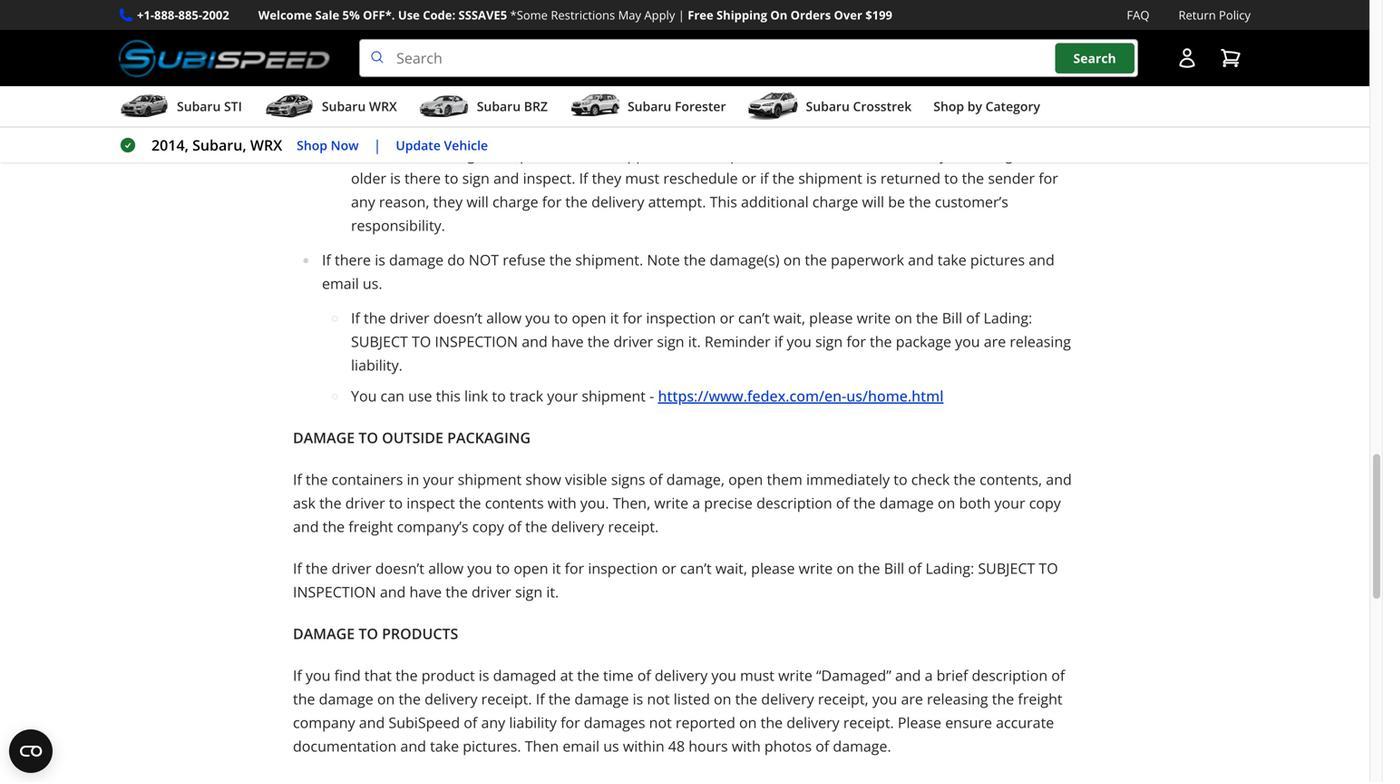 Task type: vqa. For each thing, say whether or not it's contained in the screenshot.
INT-'s Stock
no



Task type: locate. For each thing, give the bounding box(es) containing it.
or right age
[[1025, 145, 1040, 164]]

on left both
[[938, 493, 956, 513]]

wrx down the center
[[369, 98, 397, 115]]

time
[[603, 666, 634, 685]]

| right now
[[373, 135, 381, 155]]

on inside the if the containers in your shipment show visible signs of damage, open them immediately to check the contents, and ask the driver to inspect the contents with you. then, write a precise description of the damage on both your copy and the freight company's copy of the delivery receipt.
[[938, 493, 956, 513]]

of inside if the driver doesn't allow you to open it for inspection or can't wait, please write on the bill of lading: subject to inspection and have the driver sign it. reminder if you sign for the package you are releasing liability.
[[967, 308, 980, 328]]

1 vertical spatial it
[[610, 308, 619, 328]]

description down the them
[[757, 493, 833, 513]]

damage left do
[[389, 250, 444, 270]]

2 horizontal spatial receipt.
[[844, 713, 894, 732]]

a inside the if the containers in your shipment show visible signs of damage, open them immediately to check the contents, and ask the driver to inspect the contents with you. then, write a precise description of the damage on both your copy and the freight company's copy of the delivery receipt.
[[692, 493, 701, 513]]

not up 48
[[649, 713, 672, 732]]

0 vertical spatial have
[[552, 332, 584, 351]]

if for you
[[775, 332, 783, 351]]

if inside please note the agreed-upon date is an appointment so please make sure someone 18 years of age or older is there to sign and inspect. if they must reschedule or if the shipment is returned to the sender for any reason, they will charge for the delivery attempt. this additional charge will be the customer's responsibility.
[[579, 168, 588, 188]]

customer's down "get"
[[922, 90, 995, 110]]

2 responsibility. from the top
[[351, 216, 445, 235]]

center
[[351, 67, 394, 86]]

any inside if you find that the product is damaged at the time of delivery you must write "damaged" and a brief description of the damage on the delivery receipt. if the damage is not listed on the delivery receipt, you are releasing the freight company and subispeed of any liability for damages not reported on the delivery receipt. please ensure accurate documentation and take pictures. then email us within 48 hours with photos of damage.
[[481, 713, 506, 732]]

1 horizontal spatial receipt.
[[608, 517, 659, 536]]

the
[[804, 43, 826, 63], [945, 43, 967, 63], [428, 67, 450, 86], [745, 67, 767, 86], [896, 90, 918, 110], [433, 145, 456, 164], [773, 168, 795, 188], [962, 168, 985, 188], [566, 192, 588, 212], [909, 192, 931, 212], [550, 250, 572, 270], [684, 250, 706, 270], [805, 250, 827, 270], [364, 308, 386, 328], [916, 308, 939, 328], [588, 332, 610, 351], [870, 332, 892, 351], [306, 470, 328, 489], [954, 470, 976, 489], [319, 493, 342, 513], [459, 493, 481, 513], [854, 493, 876, 513], [323, 517, 345, 536], [525, 517, 548, 536], [306, 559, 328, 578], [858, 559, 881, 578], [446, 582, 468, 602], [396, 666, 418, 685], [577, 666, 600, 685], [293, 689, 315, 709], [399, 689, 421, 709], [549, 689, 571, 709], [735, 689, 758, 709], [992, 689, 1015, 709], [761, 713, 783, 732]]

can't inside if the driver doesn't allow you to open it for inspection or can't wait, please write on the bill of lading: subject to inspection and have the driver sign it. reminder if you sign for the package you are releasing liability.
[[738, 308, 770, 328]]

costs
[[810, 90, 845, 110]]

and up 'scheduled.'
[[398, 67, 424, 86]]

additional
[[741, 192, 809, 212]]

inspection for if the driver doesn't allow you to open it for inspection or can't wait, please write on the bill of lading: subject to inspection and have the driver sign it. reminder if you sign for the package you are releasing liability.
[[435, 332, 518, 351]]

receipt. inside the if the containers in your shipment show visible signs of damage, open them immediately to check the contents, and ask the driver to inspect the contents with you. then, write a precise description of the damage on both your copy and the freight company's copy of the delivery receipt.
[[608, 517, 659, 536]]

bill inside if the driver doesn't allow you to open it for inspection or can't wait, please write on the bill of lading: subject to inspection and have the driver sign it.
[[884, 559, 905, 578]]

track
[[510, 386, 544, 406]]

1 horizontal spatial doesn't
[[433, 308, 483, 328]]

freight up accurate
[[1018, 689, 1063, 709]]

listed
[[674, 689, 710, 709]]

1 horizontal spatial your
[[547, 386, 578, 406]]

0 vertical spatial it.
[[688, 332, 701, 351]]

button image
[[1177, 47, 1199, 69]]

0 vertical spatial copy
[[1030, 493, 1061, 513]]

0 vertical spatial please
[[351, 145, 395, 164]]

company up the documentation
[[293, 713, 355, 732]]

arrival
[[635, 67, 678, 86]]

description
[[757, 493, 833, 513], [972, 666, 1048, 685]]

apply
[[645, 7, 675, 23]]

releasing inside if the driver doesn't allow you to open it for inspection or can't wait, please write on the bill of lading: subject to inspection and have the driver sign it. reminder if you sign for the package you are releasing liability.
[[1010, 332, 1071, 351]]

wait, inside if the driver doesn't allow you to open it for inspection or can't wait, please write on the bill of lading: subject to inspection and have the driver sign it. reminder if you sign for the package you are releasing liability.
[[774, 308, 806, 328]]

0 vertical spatial inspection
[[646, 308, 716, 328]]

1 horizontal spatial wrx
[[369, 98, 397, 115]]

0 vertical spatial |
[[678, 7, 685, 23]]

bill
[[942, 308, 963, 328], [884, 559, 905, 578]]

it down show
[[552, 559, 561, 578]]

2 subaru from the left
[[322, 98, 366, 115]]

0 horizontal spatial releasing
[[927, 689, 989, 709]]

damage(s)
[[710, 250, 780, 270]]

this
[[436, 386, 461, 406]]

0 horizontal spatial any
[[351, 192, 375, 212]]

use
[[408, 386, 432, 406]]

1 vertical spatial at
[[560, 666, 574, 685]]

1 vertical spatial be
[[888, 192, 905, 212]]

it
[[993, 67, 1002, 86], [610, 308, 619, 328], [552, 559, 561, 578]]

wrx inside dropdown button
[[369, 98, 397, 115]]

damage for damage to outside packaging
[[293, 428, 355, 447]]

1 horizontal spatial releasing
[[1010, 332, 1071, 351]]

write for if the driver doesn't allow you to open it for inspection or can't wait, please write on the bill of lading: subject to inspection and have the driver sign it.
[[799, 559, 833, 578]]

subaru brz
[[477, 98, 548, 115]]

1 horizontal spatial please
[[898, 713, 942, 732]]

0 vertical spatial it
[[993, 67, 1002, 86]]

damage up find at left bottom
[[293, 624, 355, 643]]

you down company's
[[467, 559, 492, 578]]

it inside if the driver doesn't allow you to open it for inspection or can't wait, please write on the bill of lading: subject to inspection and have the driver sign it.
[[552, 559, 561, 578]]

and up the damage to products
[[380, 582, 406, 602]]

0 vertical spatial can't
[[738, 308, 770, 328]]

there down note
[[405, 168, 441, 188]]

delivery inside "freight company has limited space. there is a 24-hour period once the freight arrives at the delivery service center and the freight company has given arrival notice to the consignee to call back in and get it scheduled. after that 24-hour period, storage may begin. additional costs will be the customer's responsibility."
[[971, 43, 1024, 63]]

2014,
[[152, 135, 189, 155]]

shop left now
[[297, 136, 328, 154]]

additional
[[738, 90, 807, 110]]

please inside if you find that the product is damaged at the time of delivery you must write "damaged" and a brief description of the damage on the delivery receipt. if the damage is not listed on the delivery receipt, you are releasing the freight company and subispeed of any liability for damages not reported on the delivery receipt. please ensure accurate documentation and take pictures. then email us within 48 hours with photos of damage.
[[898, 713, 942, 732]]

lading: down both
[[926, 559, 975, 578]]

allow for if the driver doesn't allow you to open it for inspection or can't wait, please write on the bill of lading: subject to inspection and have the driver sign it.
[[428, 559, 464, 578]]

it. up the damaged
[[546, 582, 559, 602]]

and right contents,
[[1046, 470, 1072, 489]]

1 horizontal spatial lading:
[[984, 308, 1033, 328]]

wrx
[[369, 98, 397, 115], [250, 135, 282, 155]]

1 vertical spatial take
[[430, 736, 459, 756]]

of up pictures.
[[464, 713, 478, 732]]

2 horizontal spatial it
[[993, 67, 1002, 86]]

you right package
[[956, 332, 980, 351]]

1 horizontal spatial inspection
[[435, 332, 518, 351]]

open down the shipment.
[[572, 308, 607, 328]]

return policy
[[1179, 7, 1251, 23]]

1 vertical spatial in
[[407, 470, 420, 489]]

and inside please note the agreed-upon date is an appointment so please make sure someone 18 years of age or older is there to sign and inspect. if they must reschedule or if the shipment is returned to the sender for any reason, they will charge for the delivery attempt. this additional charge will be the customer's responsibility.
[[494, 168, 519, 188]]

not
[[469, 250, 499, 270]]

1 horizontal spatial in
[[922, 67, 935, 86]]

subject inside if the driver doesn't allow you to open it for inspection or can't wait, please write on the bill of lading: subject to inspection and have the driver sign it.
[[978, 559, 1035, 578]]

shipment left -
[[582, 386, 646, 406]]

years
[[940, 145, 976, 164]]

1 responsibility. from the top
[[351, 114, 445, 133]]

vehicle
[[444, 136, 488, 154]]

0 vertical spatial must
[[625, 168, 660, 188]]

wait, inside if the driver doesn't allow you to open it for inspection or can't wait, please write on the bill of lading: subject to inspection and have the driver sign it.
[[716, 559, 748, 578]]

bill inside if the driver doesn't allow you to open it for inspection or can't wait, please write on the bill of lading: subject to inspection and have the driver sign it. reminder if you sign for the package you are releasing liability.
[[942, 308, 963, 328]]

0 vertical spatial bill
[[942, 308, 963, 328]]

customer's down sender
[[935, 192, 1009, 212]]

may
[[618, 7, 641, 23]]

damage up damages
[[575, 689, 629, 709]]

and down 'subispeed'
[[401, 736, 426, 756]]

shop now link
[[297, 135, 359, 156]]

subaru up now
[[322, 98, 366, 115]]

1 horizontal spatial take
[[938, 250, 967, 270]]

0 vertical spatial wait,
[[774, 308, 806, 328]]

make
[[778, 145, 815, 164]]

reason,
[[379, 192, 430, 212]]

1 vertical spatial |
[[373, 135, 381, 155]]

doesn't for if the driver doesn't allow you to open it for inspection or can't wait, please write on the bill of lading: subject to inspection and have the driver sign it. reminder if you sign for the package you are releasing liability.
[[433, 308, 483, 328]]

accurate
[[996, 713, 1055, 732]]

1 vertical spatial inspection
[[588, 559, 658, 578]]

inspection inside if the driver doesn't allow you to open it for inspection or can't wait, please write on the bill of lading: subject to inspection and have the driver sign it.
[[588, 559, 658, 578]]

subaru inside subaru wrx dropdown button
[[322, 98, 366, 115]]

can
[[381, 386, 405, 406]]

sign up https://www.fedex.com/en-us/home.html link
[[816, 332, 843, 351]]

be down returned
[[888, 192, 905, 212]]

receipt. down the damaged
[[481, 689, 532, 709]]

write inside if you find that the product is damaged at the time of delivery you must write "damaged" and a brief description of the damage on the delivery receipt. if the damage is not listed on the delivery receipt, you are releasing the freight company and subispeed of any liability for damages not reported on the delivery receipt. please ensure accurate documentation and take pictures. then email us within 48 hours with photos of damage.
[[779, 666, 813, 685]]

0 horizontal spatial shop
[[297, 136, 328, 154]]

subject for if the driver doesn't allow you to open it for inspection or can't wait, please write on the bill of lading: subject to inspection and have the driver sign it. reminder if you sign for the package you are releasing liability.
[[351, 332, 408, 351]]

date
[[550, 145, 581, 164]]

0 horizontal spatial wrx
[[250, 135, 282, 155]]

shop by category button
[[934, 90, 1041, 126]]

on up reported
[[714, 689, 732, 709]]

update
[[396, 136, 441, 154]]

please for if the driver doesn't allow you to open it for inspection or can't wait, please write on the bill of lading: subject to inspection and have the driver sign it.
[[751, 559, 795, 578]]

can't down the if the containers in your shipment show visible signs of damage, open them immediately to check the contents, and ask the driver to inspect the contents with you. then, write a precise description of the damage on both your copy and the freight company's copy of the delivery receipt.
[[680, 559, 712, 578]]

0 horizontal spatial charge
[[493, 192, 539, 212]]

of inside please note the agreed-upon date is an appointment so please make sure someone 18 years of age or older is there to sign and inspect. if they must reschedule or if the shipment is returned to the sender for any reason, they will charge for the delivery attempt. this additional charge will be the customer's responsibility.
[[980, 145, 994, 164]]

are right package
[[984, 332, 1006, 351]]

subject up liability.
[[351, 332, 408, 351]]

0 vertical spatial are
[[984, 332, 1006, 351]]

contact
[[491, 9, 541, 28]]

doesn't inside if the driver doesn't allow you to open it for inspection or can't wait, please write on the bill of lading: subject to inspection and have the driver sign it.
[[375, 559, 425, 578]]

that right find at left bottom
[[365, 666, 392, 685]]

on up package
[[895, 308, 913, 328]]

any down older
[[351, 192, 375, 212]]

be down call
[[875, 90, 892, 110]]

inspection
[[646, 308, 716, 328], [588, 559, 658, 578]]

it. inside if the driver doesn't allow you to open it for inspection or can't wait, please write on the bill of lading: subject to inspection and have the driver sign it.
[[546, 582, 559, 602]]

subject down both
[[978, 559, 1035, 578]]

1 vertical spatial releasing
[[927, 689, 989, 709]]

2014, subaru, wrx
[[152, 135, 282, 155]]

consignee
[[771, 67, 839, 86]]

1 horizontal spatial they
[[592, 168, 622, 188]]

your up inspect
[[423, 470, 454, 489]]

2 vertical spatial your
[[995, 493, 1026, 513]]

0 vertical spatial releasing
[[1010, 332, 1071, 351]]

0 vertical spatial email
[[322, 274, 359, 293]]

shipment inside the if the containers in your shipment show visible signs of damage, open them immediately to check the contents, and ask the driver to inspect the contents with you. then, write a precise description of the damage on both your copy and the freight company's copy of the delivery receipt.
[[458, 470, 522, 489]]

sign down agreed-
[[462, 168, 490, 188]]

containers
[[332, 470, 403, 489]]

1 horizontal spatial subject
[[978, 559, 1035, 578]]

0 horizontal spatial allow
[[428, 559, 464, 578]]

subispeed
[[389, 713, 460, 732]]

0 horizontal spatial wait,
[[716, 559, 748, 578]]

inspection inside if the driver doesn't allow you to open it for inspection or can't wait, please write on the bill of lading: subject to inspection and have the driver sign it.
[[293, 582, 376, 602]]

1 horizontal spatial have
[[552, 332, 584, 351]]

there up us.
[[335, 250, 371, 270]]

1 horizontal spatial can't
[[738, 308, 770, 328]]

allow down company's
[[428, 559, 464, 578]]

of down pictures
[[967, 308, 980, 328]]

it. inside if the driver doesn't allow you to open it for inspection or can't wait, please write on the bill of lading: subject to inspection and have the driver sign it. reminder if you sign for the package you are releasing liability.
[[688, 332, 701, 351]]

if inside if the driver doesn't allow you to open it for inspection or can't wait, please write on the bill of lading: subject to inspection and have the driver sign it. reminder if you sign for the package you are releasing liability.
[[775, 332, 783, 351]]

there inside if there is damage do not refuse the shipment. note the damage(s) on the paperwork and take pictures and email us.
[[335, 250, 371, 270]]

note
[[647, 250, 680, 270]]

call
[[861, 67, 883, 86]]

0 horizontal spatial please
[[351, 145, 395, 164]]

has
[[468, 43, 492, 63], [568, 67, 592, 86]]

reported
[[676, 713, 736, 732]]

0 horizontal spatial at
[[560, 666, 574, 685]]

subject inside if the driver doesn't allow you to open it for inspection or can't wait, please write on the bill of lading: subject to inspection and have the driver sign it. reminder if you sign for the package you are releasing liability.
[[351, 332, 408, 351]]

a down damage,
[[692, 493, 701, 513]]

take inside if there is damage do not refuse the shipment. note the damage(s) on the paperwork and take pictures and email us.
[[938, 250, 967, 270]]

welcome
[[258, 7, 312, 23]]

subaru inside subaru crosstrek dropdown button
[[806, 98, 850, 115]]

freight up freight
[[351, 9, 396, 28]]

or inside if the driver doesn't allow you to open it for inspection or can't wait, please write on the bill of lading: subject to inspection and have the driver sign it. reminder if you sign for the package you are releasing liability.
[[720, 308, 735, 328]]

0 horizontal spatial take
[[430, 736, 459, 756]]

1 vertical spatial any
[[481, 713, 506, 732]]

write inside the if the containers in your shipment show visible signs of damage, open them immediately to check the contents, and ask the driver to inspect the contents with you. then, write a precise description of the damage on both your copy and the freight company's copy of the delivery receipt.
[[655, 493, 689, 513]]

1 horizontal spatial with
[[732, 736, 761, 756]]

company's
[[397, 517, 469, 536]]

crosstrek
[[853, 98, 912, 115]]

sign inside if the driver doesn't allow you to open it for inspection or can't wait, please write on the bill of lading: subject to inspection and have the driver sign it.
[[515, 582, 543, 602]]

0 horizontal spatial can't
[[680, 559, 712, 578]]

releasing
[[1010, 332, 1071, 351], [927, 689, 989, 709]]

1 vertical spatial they
[[433, 192, 463, 212]]

someone
[[853, 145, 916, 164]]

take inside if you find that the product is damaged at the time of delivery you must write "damaged" and a brief description of the damage on the delivery receipt. if the damage is not listed on the delivery receipt, you are releasing the freight company and subispeed of any liability for damages not reported on the delivery receipt. please ensure accurate documentation and take pictures. then email us within 48 hours with photos of damage.
[[430, 736, 459, 756]]

shop for shop by category
[[934, 98, 965, 115]]

2 horizontal spatial shipment
[[799, 168, 863, 188]]

over
[[834, 7, 863, 23]]

email right then
[[563, 736, 600, 756]]

receipt. up damage. at the bottom of page
[[844, 713, 894, 732]]

1 vertical spatial 24-
[[496, 90, 518, 110]]

it inside if the driver doesn't allow you to open it for inspection or can't wait, please write on the bill of lading: subject to inspection and have the driver sign it. reminder if you sign for the package you are releasing liability.
[[610, 308, 619, 328]]

sign up the damaged
[[515, 582, 543, 602]]

it. for if the driver doesn't allow you to open it for inspection or can't wait, please write on the bill of lading: subject to inspection and have the driver sign it.
[[546, 582, 559, 602]]

description inside the if the containers in your shipment show visible signs of damage, open them immediately to check the contents, and ask the driver to inspect the contents with you. then, write a precise description of the damage on both your copy and the freight company's copy of the delivery receipt.
[[757, 493, 833, 513]]

email
[[322, 274, 359, 293], [563, 736, 600, 756]]

18
[[920, 145, 936, 164]]

if right reminder
[[775, 332, 783, 351]]

with right hours
[[732, 736, 761, 756]]

0 horizontal spatial are
[[901, 689, 924, 709]]

0 vertical spatial doesn't
[[433, 308, 483, 328]]

liability.
[[351, 355, 403, 375]]

copy down contents,
[[1030, 493, 1061, 513]]

damage inside the if the containers in your shipment show visible signs of damage, open them immediately to check the contents, and ask the driver to inspect the contents with you. then, write a precise description of the damage on both your copy and the freight company's copy of the delivery receipt.
[[880, 493, 934, 513]]

orders
[[791, 7, 831, 23]]

given
[[596, 67, 632, 86]]

subaru wrx
[[322, 98, 397, 115]]

1 vertical spatial shop
[[297, 136, 328, 154]]

if
[[760, 168, 769, 188], [775, 332, 783, 351]]

a left brief
[[925, 666, 933, 685]]

on inside if there is damage do not refuse the shipment. note the damage(s) on the paperwork and take pictures and email us.
[[784, 250, 801, 270]]

1 horizontal spatial copy
[[1030, 493, 1061, 513]]

return
[[1179, 7, 1216, 23]]

freight up subaru brz dropdown button
[[454, 67, 498, 86]]

for down inspect.
[[542, 192, 562, 212]]

update vehicle
[[396, 136, 488, 154]]

1 horizontal spatial |
[[678, 7, 685, 23]]

with down show
[[548, 493, 577, 513]]

shipment down sure
[[799, 168, 863, 188]]

1 vertical spatial doesn't
[[375, 559, 425, 578]]

1 horizontal spatial email
[[563, 736, 600, 756]]

damage
[[293, 428, 355, 447], [293, 624, 355, 643]]

it. for if the driver doesn't allow you to open it for inspection or can't wait, please write on the bill of lading: subject to inspection and have the driver sign it. reminder if you sign for the package you are releasing liability.
[[688, 332, 701, 351]]

doesn't inside if the driver doesn't allow you to open it for inspection or can't wait, please write on the bill of lading: subject to inspection and have the driver sign it. reminder if you sign for the package you are releasing liability.
[[433, 308, 483, 328]]

description inside if you find that the product is damaged at the time of delivery you must write "damaged" and a brief description of the damage on the delivery receipt. if the damage is not listed on the delivery receipt, you are releasing the freight company and subispeed of any liability for damages not reported on the delivery receipt. please ensure accurate documentation and take pictures. then email us within 48 hours with photos of damage.
[[972, 666, 1048, 685]]

charge down sure
[[813, 192, 859, 212]]

not left listed
[[647, 689, 670, 709]]

1 horizontal spatial if
[[775, 332, 783, 351]]

customer's inside please note the agreed-upon date is an appointment so please make sure someone 18 years of age or older is there to sign and inspect. if they must reschedule or if the shipment is returned to the sender for any reason, they will charge for the delivery attempt. this additional charge will be the customer's responsibility.
[[935, 192, 1009, 212]]

it.
[[688, 332, 701, 351], [546, 582, 559, 602]]

receipt,
[[818, 689, 869, 709]]

is
[[636, 43, 646, 63], [584, 145, 595, 164], [390, 168, 401, 188], [867, 168, 877, 188], [375, 250, 385, 270], [479, 666, 489, 685], [633, 689, 644, 709]]

1 vertical spatial that
[[365, 666, 392, 685]]

email left us.
[[322, 274, 359, 293]]

| left free at top
[[678, 7, 685, 23]]

1 vertical spatial with
[[732, 736, 761, 756]]

damage down you
[[293, 428, 355, 447]]

2 damage from the top
[[293, 624, 355, 643]]

returned
[[881, 168, 941, 188]]

24- up arrival
[[662, 43, 683, 63]]

subaru left sti
[[177, 98, 221, 115]]

0 horizontal spatial in
[[407, 470, 420, 489]]

1 horizontal spatial at
[[928, 43, 941, 63]]

responsibility. down the reason,
[[351, 216, 445, 235]]

damage
[[389, 250, 444, 270], [880, 493, 934, 513], [319, 689, 374, 709], [575, 689, 629, 709]]

1 horizontal spatial that
[[465, 90, 493, 110]]

wait,
[[774, 308, 806, 328], [716, 559, 748, 578]]

0 horizontal spatial subject
[[351, 332, 408, 351]]

1 vertical spatial subject
[[978, 559, 1035, 578]]

are right receipt,
[[901, 689, 924, 709]]

subaru inside subaru sti dropdown button
[[177, 98, 221, 115]]

charge
[[493, 192, 539, 212], [813, 192, 859, 212]]

0 vertical spatial subject
[[351, 332, 408, 351]]

responsibility. down 'scheduled.'
[[351, 114, 445, 133]]

of left age
[[980, 145, 994, 164]]

damages
[[584, 713, 646, 732]]

it right "get"
[[993, 67, 1002, 86]]

1 horizontal spatial are
[[984, 332, 1006, 351]]

5 subaru from the left
[[806, 98, 850, 115]]

it inside "freight company has limited space. there is a 24-hour period once the freight arrives at the delivery service center and the freight company has given arrival notice to the consignee to call back in and get it scheduled. after that 24-hour period, storage may begin. additional costs will be the customer's responsibility."
[[993, 67, 1002, 86]]

inspection inside if the driver doesn't allow you to open it for inspection or can't wait, please write on the bill of lading: subject to inspection and have the driver sign it. reminder if you sign for the package you are releasing liability.
[[435, 332, 518, 351]]

1 damage from the top
[[293, 428, 355, 447]]

is inside "freight company has limited space. there is a 24-hour period once the freight arrives at the delivery service center and the freight company has given arrival notice to the consignee to call back in and get it scheduled. after that 24-hour period, storage may begin. additional costs will be the customer's responsibility."
[[636, 43, 646, 63]]

1 vertical spatial bill
[[884, 559, 905, 578]]

email inside if there is damage do not refuse the shipment. note the damage(s) on the paperwork and take pictures and email us.
[[322, 274, 359, 293]]

0 vertical spatial not
[[647, 689, 670, 709]]

1 vertical spatial shipment
[[582, 386, 646, 406]]

0 vertical spatial description
[[757, 493, 833, 513]]

a
[[709, 9, 717, 28], [650, 43, 658, 63], [692, 493, 701, 513], [925, 666, 933, 685]]

damage to products
[[293, 624, 458, 643]]

description up accurate
[[972, 666, 1048, 685]]

if inside if there is damage do not refuse the shipment. note the damage(s) on the paperwork and take pictures and email us.
[[322, 250, 331, 270]]

if inside if the driver doesn't allow you to open it for inspection or can't wait, please write on the bill of lading: subject to inspection and have the driver sign it. reminder if you sign for the package you are releasing liability.
[[351, 308, 360, 328]]

shop for shop now
[[297, 136, 328, 154]]

your right track
[[547, 386, 578, 406]]

please down paperwork
[[809, 308, 853, 328]]

0 vertical spatial shop
[[934, 98, 965, 115]]

subaru inside subaru brz dropdown button
[[477, 98, 521, 115]]

allow inside if the driver doesn't allow you to open it for inspection or can't wait, please write on the bill of lading: subject to inspection and have the driver sign it. reminder if you sign for the package you are releasing liability.
[[486, 308, 522, 328]]

3 subaru from the left
[[477, 98, 521, 115]]

take
[[938, 250, 967, 270], [430, 736, 459, 756]]

0 horizontal spatial |
[[373, 135, 381, 155]]

0 horizontal spatial have
[[410, 582, 442, 602]]

0 vertical spatial if
[[760, 168, 769, 188]]

and up track
[[522, 332, 548, 351]]

by
[[968, 98, 983, 115]]

0 vertical spatial take
[[938, 250, 967, 270]]

write inside if the driver doesn't allow you to open it for inspection or can't wait, please write on the bill of lading: subject to inspection and have the driver sign it. reminder if you sign for the package you are releasing liability.
[[857, 308, 891, 328]]

driver up you can use this link to track your shipment - https://www.fedex.com/en-us/home.html
[[614, 332, 653, 351]]

1 vertical spatial not
[[649, 713, 672, 732]]

freight inside the if the containers in your shipment show visible signs of damage, open them immediately to check the contents, and ask the driver to inspect the contents with you. then, write a precise description of the damage on both your copy and the freight company's copy of the delivery receipt.
[[349, 517, 393, 536]]

and left "get"
[[938, 67, 964, 86]]

driver up the damaged
[[472, 582, 512, 602]]

24- left brz
[[496, 90, 518, 110]]

of up accurate
[[1052, 666, 1065, 685]]

doesn't down do
[[433, 308, 483, 328]]

1 horizontal spatial shipment
[[582, 386, 646, 406]]

0 vertical spatial that
[[465, 90, 493, 110]]

shop left by
[[934, 98, 965, 115]]

if inside the if the containers in your shipment show visible signs of damage, open them immediately to check the contents, and ask the driver to inspect the contents with you. then, write a precise description of the damage on both your copy and the freight company's copy of the delivery receipt.
[[293, 470, 302, 489]]

lading: inside if the driver doesn't allow you to open it for inspection or can't wait, please write on the bill of lading: subject to inspection and have the driver sign it.
[[926, 559, 975, 578]]

0 horizontal spatial it.
[[546, 582, 559, 602]]

if up additional
[[760, 168, 769, 188]]

will down call
[[849, 90, 871, 110]]

1 vertical spatial please
[[898, 713, 942, 732]]

driver down containers
[[345, 493, 385, 513]]

there
[[593, 43, 632, 63]]

agreed-
[[459, 145, 511, 164]]

on down immediately
[[837, 559, 855, 578]]

inspection down if there is damage do not refuse the shipment. note the damage(s) on the paperwork and take pictures and email us.
[[646, 308, 716, 328]]

shipment.
[[576, 250, 643, 270]]

that inside if you find that the product is damaged at the time of delivery you must write "damaged" and a brief description of the damage on the delivery receipt. if the damage is not listed on the delivery receipt, you are releasing the freight company and subispeed of any liability for damages not reported on the delivery receipt. please ensure accurate documentation and take pictures. then email us within 48 hours with photos of damage.
[[365, 666, 392, 685]]

4 subaru from the left
[[628, 98, 672, 115]]

1 horizontal spatial description
[[972, 666, 1048, 685]]

can't inside if the driver doesn't allow you to open it for inspection or can't wait, please write on the bill of lading: subject to inspection and have the driver sign it.
[[680, 559, 712, 578]]

1 charge from the left
[[493, 192, 539, 212]]

subispeed logo image
[[119, 39, 330, 77]]

customer's inside "freight company has limited space. there is a 24-hour period once the freight arrives at the delivery service center and the freight company has given arrival notice to the consignee to call back in and get it scheduled. after that 24-hour period, storage may begin. additional costs will be the customer's responsibility."
[[922, 90, 995, 110]]

age
[[998, 145, 1022, 164]]

subaru down arrival
[[628, 98, 672, 115]]

a subaru forester thumbnail image image
[[570, 93, 621, 120]]

faq
[[1127, 7, 1150, 23]]

0 vertical spatial receipt.
[[608, 517, 659, 536]]

1 subaru from the left
[[177, 98, 221, 115]]

1 vertical spatial it.
[[546, 582, 559, 602]]

freight company has limited space. there is a 24-hour period once the freight arrives at the delivery service center and the freight company has given arrival notice to the consignee to call back in and get it scheduled. after that 24-hour period, storage may begin. additional costs will be the customer's responsibility.
[[351, 43, 1075, 133]]

if inside please note the agreed-upon date is an appointment so please make sure someone 18 years of age or older is there to sign and inspect. if they must reschedule or if the shipment is returned to the sender for any reason, they will charge for the delivery attempt. this additional charge will be the customer's responsibility.
[[760, 168, 769, 188]]

open inside if the driver doesn't allow you to open it for inspection or can't wait, please write on the bill of lading: subject to inspection and have the driver sign it.
[[514, 559, 549, 578]]

has up the period,
[[568, 67, 592, 86]]

allow inside if the driver doesn't allow you to open it for inspection or can't wait, please write on the bill of lading: subject to inspection and have the driver sign it.
[[428, 559, 464, 578]]

0 vertical spatial responsibility.
[[351, 114, 445, 133]]

0 vertical spatial inspection
[[435, 332, 518, 351]]

1 vertical spatial please
[[809, 308, 853, 328]]

or down the if the containers in your shipment show visible signs of damage, open them immediately to check the contents, and ask the driver to inspect the contents with you. then, write a precise description of the damage on both your copy and the freight company's copy of the delivery receipt.
[[662, 559, 677, 578]]

shipment
[[799, 168, 863, 188], [582, 386, 646, 406], [458, 470, 522, 489]]

subaru inside subaru forester dropdown button
[[628, 98, 672, 115]]

they
[[592, 168, 622, 188], [433, 192, 463, 212]]

there inside please note the agreed-upon date is an appointment so please make sure someone 18 years of age or older is there to sign and inspect. if they must reschedule or if the shipment is returned to the sender for any reason, they will charge for the delivery attempt. this additional charge will be the customer's responsibility.
[[405, 168, 441, 188]]

at right the damaged
[[560, 666, 574, 685]]

write inside if the driver doesn't allow you to open it for inspection or can't wait, please write on the bill of lading: subject to inspection and have the driver sign it.
[[799, 559, 833, 578]]

be inside "freight company has limited space. there is a 24-hour period once the freight arrives at the delivery service center and the freight company has given arrival notice to the consignee to call back in and get it scheduled. after that 24-hour period, storage may begin. additional costs will be the customer's responsibility."
[[875, 90, 892, 110]]

lading: inside if the driver doesn't allow you to open it for inspection or can't wait, please write on the bill of lading: subject to inspection and have the driver sign it. reminder if you sign for the package you are releasing liability.
[[984, 308, 1033, 328]]

1 horizontal spatial wait,
[[774, 308, 806, 328]]

responsibility.
[[351, 114, 445, 133], [351, 216, 445, 235]]

freight down containers
[[349, 517, 393, 536]]

shop inside dropdown button
[[934, 98, 965, 115]]

0 horizontal spatial hour
[[518, 90, 550, 110]]

will
[[465, 9, 488, 28], [849, 90, 871, 110], [467, 192, 489, 212], [862, 192, 885, 212]]

0 horizontal spatial description
[[757, 493, 833, 513]]



Task type: describe. For each thing, give the bounding box(es) containing it.
2 horizontal spatial your
[[995, 493, 1026, 513]]

if for if the containers in your shipment show visible signs of damage, open them immediately to check the contents, and ask the driver to inspect the contents with you. then, write a precise description of the damage on both your copy and the freight company's copy of the delivery receipt.
[[293, 470, 302, 489]]

2 charge from the left
[[813, 192, 859, 212]]

+1-888-885-2002
[[137, 7, 229, 23]]

begin.
[[693, 90, 734, 110]]

to inside if the driver doesn't allow you to open it for inspection or can't wait, please write on the bill of lading: subject to inspection and have the driver sign it.
[[1039, 559, 1059, 578]]

if the driver doesn't allow you to open it for inspection or can't wait, please write on the bill of lading: subject to inspection and have the driver sign it. reminder if you sign for the package you are releasing liability.
[[351, 308, 1071, 375]]

subaru for subaru forester
[[628, 98, 672, 115]]

older
[[351, 168, 386, 188]]

an
[[599, 145, 616, 164]]

open widget image
[[9, 729, 53, 773]]

please inside please note the agreed-upon date is an appointment so please make sure someone 18 years of age or older is there to sign and inspect. if they must reschedule or if the shipment is returned to the sender for any reason, they will charge for the delivery attempt. this additional charge will be the customer's responsibility.
[[731, 145, 774, 164]]

can't for if the driver doesn't allow you to open it for inspection or can't wait, please write on the bill of lading: subject to inspection and have the driver sign it.
[[680, 559, 712, 578]]

you left find at left bottom
[[306, 666, 331, 685]]

arrives
[[878, 43, 924, 63]]

please for if the driver doesn't allow you to open it for inspection or can't wait, please write on the bill of lading: subject to inspection and have the driver sign it. reminder if you sign for the package you are releasing liability.
[[809, 308, 853, 328]]

faq link
[[1127, 5, 1150, 25]]

2 vertical spatial receipt.
[[844, 713, 894, 732]]

is down time
[[633, 689, 644, 709]]

company right off*.
[[399, 9, 462, 28]]

2002
[[202, 7, 229, 23]]

and right paperwork
[[908, 250, 934, 270]]

you up space.
[[545, 9, 570, 28]]

48
[[668, 736, 685, 756]]

https://www.fedex.com/en-us/home.html link
[[658, 386, 944, 406]]

return policy link
[[1179, 5, 1251, 25]]

releasing inside if you find that the product is damaged at the time of delivery you must write "damaged" and a brief description of the damage on the delivery receipt. if the damage is not listed on the delivery receipt, you are releasing the freight company and subispeed of any liability for damages not reported on the delivery receipt. please ensure accurate documentation and take pictures. then email us within 48 hours with photos of damage.
[[927, 689, 989, 709]]

get
[[968, 67, 989, 86]]

sale
[[315, 7, 340, 23]]

damage down find at left bottom
[[319, 689, 374, 709]]

0 vertical spatial they
[[592, 168, 622, 188]]

sign up you can use this link to track your shipment - https://www.fedex.com/en-us/home.html
[[657, 332, 685, 351]]

of right the photos
[[816, 736, 830, 756]]

doesn't for if the driver doesn't allow you to open it for inspection or can't wait, please write on the bill of lading: subject to inspection and have the driver sign it.
[[375, 559, 425, 578]]

for down the shipment.
[[623, 308, 643, 328]]

company down limited
[[502, 67, 564, 86]]

inspection for if the driver doesn't allow you to open it for inspection or can't wait, please write on the bill of lading: subject to inspection and have the driver sign it.
[[588, 559, 658, 578]]

company down code:
[[402, 43, 464, 63]]

notice
[[682, 67, 723, 86]]

may
[[660, 90, 689, 110]]

note
[[399, 145, 430, 164]]

delivery inside please note the agreed-upon date is an appointment so please make sure someone 18 years of age or older is there to sign and inspect. if they must reschedule or if the shipment is returned to the sender for any reason, they will charge for the delivery attempt. this additional charge will be the customer's responsibility.
[[592, 192, 645, 212]]

documentation
[[293, 736, 397, 756]]

open for if the driver doesn't allow you to open it for inspection or can't wait, please write on the bill of lading: subject to inspection and have the driver sign it. reminder if you sign for the package you are releasing liability.
[[572, 308, 607, 328]]

paperwork
[[831, 250, 905, 270]]

is right product
[[479, 666, 489, 685]]

inspection for if the driver doesn't allow you to open it for inspection or can't wait, please write on the bill of lading: subject to inspection and have the driver sign it.
[[293, 582, 376, 602]]

and down ask
[[293, 517, 319, 536]]

driver up liability.
[[390, 308, 430, 328]]

delivery inside the if the containers in your shipment show visible signs of damage, open them immediately to check the contents, and ask the driver to inspect the contents with you. then, write a precise description of the damage on both your copy and the freight company's copy of the delivery receipt.
[[551, 517, 604, 536]]

subaru for subaru crosstrek
[[806, 98, 850, 115]]

is down someone
[[867, 168, 877, 188]]

be inside please note the agreed-upon date is an appointment so please make sure someone 18 years of age or older is there to sign and inspect. if they must reschedule or if the shipment is returned to the sender for any reason, they will charge for the delivery attempt. this additional charge will be the customer's responsibility.
[[888, 192, 905, 212]]

subaru crosstrek
[[806, 98, 912, 115]]

date.
[[778, 9, 812, 28]]

of down contents
[[508, 517, 522, 536]]

-
[[650, 386, 654, 406]]

at inside "freight company has limited space. there is a 24-hour period once the freight arrives at the delivery service center and the freight company has given arrival notice to the consignee to call back in and get it scheduled. after that 24-hour period, storage may begin. additional costs will be the customer's responsibility."
[[928, 43, 941, 63]]

the
[[322, 9, 347, 28]]

to inside if the driver doesn't allow you to open it for inspection or can't wait, please write on the bill of lading: subject to inspection and have the driver sign it. reminder if you sign for the package you are releasing liability.
[[554, 308, 568, 328]]

subaru,
[[192, 135, 247, 155]]

hours
[[689, 736, 728, 756]]

subaru wrx button
[[264, 90, 397, 126]]

welcome sale 5% off*. use code: sssave5 *some restrictions may apply | free shipping on orders over $199
[[258, 7, 893, 23]]

off*.
[[363, 7, 395, 23]]

pictures
[[971, 250, 1025, 270]]

a inside "freight company has limited space. there is a 24-hour period once the freight arrives at the delivery service center and the freight company has given arrival notice to the consignee to call back in and get it scheduled. after that 24-hour period, storage may begin. additional costs will be the customer's responsibility."
[[650, 43, 658, 63]]

lading: for if the driver doesn't allow you to open it for inspection or can't wait, please write on the bill of lading: subject to inspection and have the driver sign it. reminder if you sign for the package you are releasing liability.
[[984, 308, 1033, 328]]

sign inside please note the agreed-upon date is an appointment so please make sure someone 18 years of age or older is there to sign and inspect. if they must reschedule or if the shipment is returned to the sender for any reason, they will charge for the delivery attempt. this additional charge will be the customer's responsibility.
[[462, 168, 490, 188]]

it for if the driver doesn't allow you to open it for inspection or can't wait, please write on the bill of lading: subject to inspection and have the driver sign it.
[[552, 559, 561, 578]]

and left brief
[[895, 666, 921, 685]]

shipping
[[717, 7, 768, 23]]

0 vertical spatial hour
[[683, 43, 716, 63]]

us within
[[604, 736, 665, 756]]

sender
[[988, 168, 1035, 188]]

and inside if the driver doesn't allow you to open it for inspection or can't wait, please write on the bill of lading: subject to inspection and have the driver sign it. reminder if you sign for the package you are releasing liability.
[[522, 332, 548, 351]]

that inside "freight company has limited space. there is a 24-hour period once the freight arrives at the delivery service center and the freight company has given arrival notice to the consignee to call back in and get it scheduled. after that 24-hour period, storage may begin. additional costs will be the customer's responsibility."
[[465, 90, 493, 110]]

and right pictures
[[1029, 250, 1055, 270]]

for inside if you find that the product is damaged at the time of delivery you must write "damaged" and a brief description of the damage on the delivery receipt. if the damage is not listed on the delivery receipt, you are releasing the freight company and subispeed of any liability for damages not reported on the delivery receipt. please ensure accurate documentation and take pictures. then email us within 48 hours with photos of damage.
[[561, 713, 580, 732]]

for right sender
[[1039, 168, 1059, 188]]

search button
[[1056, 43, 1135, 73]]

5%
[[343, 7, 360, 23]]

a right schedule
[[709, 9, 717, 28]]

damage,
[[667, 470, 725, 489]]

have for if the driver doesn't allow you to open it for inspection or can't wait, please write on the bill of lading: subject to inspection and have the driver sign it.
[[410, 582, 442, 602]]

subaru forester button
[[570, 90, 726, 126]]

write for if the driver doesn't allow you to open it for inspection or can't wait, please write on the bill of lading: subject to inspection and have the driver sign it. reminder if you sign for the package you are releasing liability.
[[857, 308, 891, 328]]

0 vertical spatial your
[[547, 386, 578, 406]]

you up https://www.fedex.com/en-us/home.html link
[[787, 332, 812, 351]]

if you find that the product is damaged at the time of delivery you must write "damaged" and a brief description of the damage on the delivery receipt. if the damage is not listed on the delivery receipt, you are releasing the freight company and subispeed of any liability for damages not reported on the delivery receipt. please ensure accurate documentation and take pictures. then email us within 48 hours with photos of damage.
[[293, 666, 1065, 756]]

period
[[719, 43, 764, 63]]

update vehicle button
[[396, 135, 488, 156]]

885-
[[178, 7, 202, 23]]

of right time
[[638, 666, 651, 685]]

restrictions
[[551, 7, 615, 23]]

ask
[[293, 493, 316, 513]]

freight
[[351, 43, 398, 63]]

driver up the damage to products
[[332, 559, 372, 578]]

damage inside if there is damage do not refuse the shipment. note the damage(s) on the paperwork and take pictures and email us.
[[389, 250, 444, 270]]

search input field
[[359, 39, 1139, 77]]

sure
[[819, 145, 849, 164]]

bill for if the driver doesn't allow you to open it for inspection or can't wait, please write on the bill of lading: subject to inspection and have the driver sign it.
[[884, 559, 905, 578]]

the freight company will contact you directly to schedule a delivery date.
[[322, 9, 812, 28]]

period,
[[554, 90, 602, 110]]

if for if the driver doesn't allow you to open it for inspection or can't wait, please write on the bill of lading: subject to inspection and have the driver sign it.
[[293, 559, 302, 578]]

freight up call
[[830, 43, 874, 63]]

a subaru brz thumbnail image image
[[419, 93, 470, 120]]

reminder
[[705, 332, 771, 351]]

bill for if the driver doesn't allow you to open it for inspection or can't wait, please write on the bill of lading: subject to inspection and have the driver sign it. reminder if you sign for the package you are releasing liability.
[[942, 308, 963, 328]]

in inside "freight company has limited space. there is a 24-hour period once the freight arrives at the delivery service center and the freight company has given arrival notice to the consignee to call back in and get it scheduled. after that 24-hour period, storage may begin. additional costs will be the customer's responsibility."
[[922, 67, 935, 86]]

responsibility. inside please note the agreed-upon date is an appointment so please make sure someone 18 years of age or older is there to sign and inspect. if they must reschedule or if the shipment is returned to the sender for any reason, they will charge for the delivery attempt. this additional charge will be the customer's responsibility.
[[351, 216, 445, 235]]

1 vertical spatial wrx
[[250, 135, 282, 155]]

both
[[959, 493, 991, 513]]

of right signs
[[649, 470, 663, 489]]

0 horizontal spatial 24-
[[496, 90, 518, 110]]

must inside please note the agreed-upon date is an appointment so please make sure someone 18 years of age or older is there to sign and inspect. if they must reschedule or if the shipment is returned to the sender for any reason, they will charge for the delivery attempt. this additional charge will be the customer's responsibility.
[[625, 168, 660, 188]]

0 horizontal spatial has
[[468, 43, 492, 63]]

1 horizontal spatial 24-
[[662, 43, 683, 63]]

search
[[1074, 49, 1117, 67]]

lading: for if the driver doesn't allow you to open it for inspection or can't wait, please write on the bill of lading: subject to inspection and have the driver sign it.
[[926, 559, 975, 578]]

you down the '"damaged"'
[[873, 689, 898, 709]]

once
[[767, 43, 800, 63]]

it for if the driver doesn't allow you to open it for inspection or can't wait, please write on the bill of lading: subject to inspection and have the driver sign it. reminder if you sign for the package you are releasing liability.
[[610, 308, 619, 328]]

package
[[896, 332, 952, 351]]

a subaru crosstrek thumbnail image image
[[748, 93, 799, 120]]

shop by category
[[934, 98, 1041, 115]]

or inside if the driver doesn't allow you to open it for inspection or can't wait, please write on the bill of lading: subject to inspection and have the driver sign it.
[[662, 559, 677, 578]]

schedule
[[645, 9, 705, 28]]

to inside if the driver doesn't allow you to open it for inspection or can't wait, please write on the bill of lading: subject to inspection and have the driver sign it.
[[496, 559, 510, 578]]

1 vertical spatial has
[[568, 67, 592, 86]]

subaru for subaru sti
[[177, 98, 221, 115]]

and inside if the driver doesn't allow you to open it for inspection or can't wait, please write on the bill of lading: subject to inspection and have the driver sign it.
[[380, 582, 406, 602]]

company inside if you find that the product is damaged at the time of delivery you must write "damaged" and a brief description of the damage on the delivery receipt. if the damage is not listed on the delivery receipt, you are releasing the freight company and subispeed of any liability for damages not reported on the delivery receipt. please ensure accurate documentation and take pictures. then email us within 48 hours with photos of damage.
[[293, 713, 355, 732]]

service
[[1028, 43, 1075, 63]]

any inside please note the agreed-upon date is an appointment so please make sure someone 18 years of age or older is there to sign and inspect. if they must reschedule or if the shipment is returned to the sender for any reason, they will charge for the delivery attempt. this additional charge will be the customer's responsibility.
[[351, 192, 375, 212]]

subaru brz button
[[419, 90, 548, 126]]

is inside if there is damage do not refuse the shipment. note the damage(s) on the paperwork and take pictures and email us.
[[375, 250, 385, 270]]

on right reported
[[739, 713, 757, 732]]

open inside the if the containers in your shipment show visible signs of damage, open them immediately to check the contents, and ask the driver to inspect the contents with you. then, write a precise description of the damage on both your copy and the freight company's copy of the delivery receipt.
[[729, 470, 763, 489]]

a inside if you find that the product is damaged at the time of delivery you must write "damaged" and a brief description of the damage on the delivery receipt. if the damage is not listed on the delivery receipt, you are releasing the freight company and subispeed of any liability for damages not reported on the delivery receipt. please ensure accurate documentation and take pictures. then email us within 48 hours with photos of damage.
[[925, 666, 933, 685]]

inspect
[[407, 493, 455, 513]]

driver inside the if the containers in your shipment show visible signs of damage, open them immediately to check the contents, and ask the driver to inspect the contents with you. then, write a precise description of the damage on both your copy and the freight company's copy of the delivery receipt.
[[345, 493, 385, 513]]

0 horizontal spatial copy
[[472, 517, 504, 536]]

write for if you find that the product is damaged at the time of delivery you must write "damaged" and a brief description of the damage on the delivery receipt. if the damage is not listed on the delivery receipt, you are releasing the freight company and subispeed of any liability for damages not reported on the delivery receipt. please ensure accurate documentation and take pictures. then email us within 48 hours with photos of damage.
[[779, 666, 813, 685]]

on inside if the driver doesn't allow you to open it for inspection or can't wait, please write on the bill of lading: subject to inspection and have the driver sign it.
[[837, 559, 855, 578]]

a subaru wrx thumbnail image image
[[264, 93, 315, 120]]

0 horizontal spatial they
[[433, 192, 463, 212]]

in inside the if the containers in your shipment show visible signs of damage, open them immediately to check the contents, and ask the driver to inspect the contents with you. then, write a precise description of the damage on both your copy and the freight company's copy of the delivery receipt.
[[407, 470, 420, 489]]

if for if there is damage do not refuse the shipment. note the damage(s) on the paperwork and take pictures and email us.
[[322, 250, 331, 270]]

subject for if the driver doesn't allow you to open it for inspection or can't wait, please write on the bill of lading: subject to inspection and have the driver sign it.
[[978, 559, 1035, 578]]

https://www.fedex.com/en-
[[658, 386, 847, 406]]

is up the reason,
[[390, 168, 401, 188]]

1 vertical spatial hour
[[518, 90, 550, 110]]

for inside if the driver doesn't allow you to open it for inspection or can't wait, please write on the bill of lading: subject to inspection and have the driver sign it.
[[565, 559, 584, 578]]

of down immediately
[[836, 493, 850, 513]]

shipment inside please note the agreed-upon date is an appointment so please make sure someone 18 years of age or older is there to sign and inspect. if they must reschedule or if the shipment is returned to the sender for any reason, they will charge for the delivery attempt. this additional charge will be the customer's responsibility.
[[799, 168, 863, 188]]

us.
[[363, 274, 382, 293]]

wait, for if the driver doesn't allow you to open it for inspection or can't wait, please write on the bill of lading: subject to inspection and have the driver sign it.
[[716, 559, 748, 578]]

attempt.
[[648, 192, 706, 212]]

sti
[[224, 98, 242, 115]]

have for if the driver doesn't allow you to open it for inspection or can't wait, please write on the bill of lading: subject to inspection and have the driver sign it. reminder if you sign for the package you are releasing liability.
[[552, 332, 584, 351]]

at inside if you find that the product is damaged at the time of delivery you must write "damaged" and a brief description of the damage on the delivery receipt. if the damage is not listed on the delivery receipt, you are releasing the freight company and subispeed of any liability for damages not reported on the delivery receipt. please ensure accurate documentation and take pictures. then email us within 48 hours with photos of damage.
[[560, 666, 574, 685]]

if for the
[[760, 168, 769, 188]]

after
[[428, 90, 461, 110]]

and up the documentation
[[359, 713, 385, 732]]

limited
[[496, 43, 542, 63]]

if for if you find that the product is damaged at the time of delivery you must write "damaged" and a brief description of the damage on the delivery receipt. if the damage is not listed on the delivery receipt, you are releasing the freight company and subispeed of any liability for damages not reported on the delivery receipt. please ensure accurate documentation and take pictures. then email us within 48 hours with photos of damage.
[[293, 666, 302, 685]]

you up reported
[[712, 666, 737, 685]]

is left an
[[584, 145, 595, 164]]

will right code:
[[465, 9, 488, 28]]

responsibility. inside "freight company has limited space. there is a 24-hour period once the freight arrives at the delivery service center and the freight company has given arrival notice to the consignee to call back in and get it scheduled. after that 24-hour period, storage may begin. additional costs will be the customer's responsibility."
[[351, 114, 445, 133]]

use
[[398, 7, 420, 23]]

link
[[465, 386, 488, 406]]

contents
[[485, 493, 544, 513]]

1 vertical spatial receipt.
[[481, 689, 532, 709]]

email inside if you find that the product is damaged at the time of delivery you must write "damaged" and a brief description of the damage on the delivery receipt. if the damage is not listed on the delivery receipt, you are releasing the freight company and subispeed of any liability for damages not reported on the delivery receipt. please ensure accurate documentation and take pictures. then email us within 48 hours with photos of damage.
[[563, 736, 600, 756]]

wait, for if the driver doesn't allow you to open it for inspection or can't wait, please write on the bill of lading: subject to inspection and have the driver sign it. reminder if you sign for the package you are releasing liability.
[[774, 308, 806, 328]]

can't for if the driver doesn't allow you to open it for inspection or can't wait, please write on the bill of lading: subject to inspection and have the driver sign it. reminder if you sign for the package you are releasing liability.
[[738, 308, 770, 328]]

on up 'subispeed'
[[377, 689, 395, 709]]

on inside if the driver doesn't allow you to open it for inspection or can't wait, please write on the bill of lading: subject to inspection and have the driver sign it. reminder if you sign for the package you are releasing liability.
[[895, 308, 913, 328]]

will down agreed-
[[467, 192, 489, 212]]

are inside if you find that the product is damaged at the time of delivery you must write "damaged" and a brief description of the damage on the delivery receipt. if the damage is not listed on the delivery receipt, you are releasing the freight company and subispeed of any liability for damages not reported on the delivery receipt. please ensure accurate documentation and take pictures. then email us within 48 hours with photos of damage.
[[901, 689, 924, 709]]

to inside if the driver doesn't allow you to open it for inspection or can't wait, please write on the bill of lading: subject to inspection and have the driver sign it. reminder if you sign for the package you are releasing liability.
[[412, 332, 431, 351]]

if there is damage do not refuse the shipment. note the damage(s) on the paperwork and take pictures and email us.
[[322, 250, 1055, 293]]

immediately
[[807, 470, 890, 489]]

inspect.
[[523, 168, 576, 188]]

please inside please note the agreed-upon date is an appointment so please make sure someone 18 years of age or older is there to sign and inspect. if they must reschedule or if the shipment is returned to the sender for any reason, they will charge for the delivery attempt. this additional charge will be the customer's responsibility.
[[351, 145, 395, 164]]

must inside if you find that the product is damaged at the time of delivery you must write "damaged" and a brief description of the damage on the delivery receipt. if the damage is not listed on the delivery receipt, you are releasing the freight company and subispeed of any liability for damages not reported on the delivery receipt. please ensure accurate documentation and take pictures. then email us within 48 hours with photos of damage.
[[740, 666, 775, 685]]

subaru sti button
[[119, 90, 242, 126]]

damage for damage to products
[[293, 624, 355, 643]]

policy
[[1219, 7, 1251, 23]]

*some
[[510, 7, 548, 23]]

will down returned
[[862, 192, 885, 212]]

you down refuse
[[526, 308, 550, 328]]

contents,
[[980, 470, 1043, 489]]

inspection for if the driver doesn't allow you to open it for inspection or can't wait, please write on the bill of lading: subject to inspection and have the driver sign it. reminder if you sign for the package you are releasing liability.
[[646, 308, 716, 328]]

1 vertical spatial your
[[423, 470, 454, 489]]

are inside if the driver doesn't allow you to open it for inspection or can't wait, please write on the bill of lading: subject to inspection and have the driver sign it. reminder if you sign for the package you are releasing liability.
[[984, 332, 1006, 351]]

check
[[912, 470, 950, 489]]

a subaru sti thumbnail image image
[[119, 93, 170, 120]]

visible
[[565, 470, 607, 489]]

open for if the driver doesn't allow you to open it for inspection or can't wait, please write on the bill of lading: subject to inspection and have the driver sign it.
[[514, 559, 549, 578]]

888-
[[154, 7, 178, 23]]

will inside "freight company has limited space. there is a 24-hour period once the freight arrives at the delivery service center and the freight company has given arrival notice to the consignee to call back in and get it scheduled. after that 24-hour period, storage may begin. additional costs will be the customer's responsibility."
[[849, 90, 871, 110]]

us/home.html
[[847, 386, 944, 406]]

freight inside if you find that the product is damaged at the time of delivery you must write "damaged" and a brief description of the damage on the delivery receipt. if the damage is not listed on the delivery receipt, you are releasing the freight company and subispeed of any liability for damages not reported on the delivery receipt. please ensure accurate documentation and take pictures. then email us within 48 hours with photos of damage.
[[1018, 689, 1063, 709]]

appointment
[[619, 145, 707, 164]]

if the containers in your shipment show visible signs of damage, open them immediately to check the contents, and ask the driver to inspect the contents with you. then, write a precise description of the damage on both your copy and the freight company's copy of the delivery receipt.
[[293, 470, 1072, 536]]

with inside if you find that the product is damaged at the time of delivery you must write "damaged" and a brief description of the damage on the delivery receipt. if the damage is not listed on the delivery receipt, you are releasing the freight company and subispeed of any liability for damages not reported on the delivery receipt. please ensure accurate documentation and take pictures. then email us within 48 hours with photos of damage.
[[732, 736, 761, 756]]

or up additional
[[742, 168, 757, 188]]

forester
[[675, 98, 726, 115]]

with inside the if the containers in your shipment show visible signs of damage, open them immediately to check the contents, and ask the driver to inspect the contents with you. then, write a precise description of the damage on both your copy and the freight company's copy of the delivery receipt.
[[548, 493, 577, 513]]

allow for if the driver doesn't allow you to open it for inspection or can't wait, please write on the bill of lading: subject to inspection and have the driver sign it. reminder if you sign for the package you are releasing liability.
[[486, 308, 522, 328]]

for up us/home.html
[[847, 332, 866, 351]]

packaging
[[447, 428, 531, 447]]

so
[[711, 145, 727, 164]]

directly
[[574, 9, 623, 28]]

code:
[[423, 7, 456, 23]]

if for if the driver doesn't allow you to open it for inspection or can't wait, please write on the bill of lading: subject to inspection and have the driver sign it. reminder if you sign for the package you are releasing liability.
[[351, 308, 360, 328]]

subaru for subaru brz
[[477, 98, 521, 115]]

you inside if the driver doesn't allow you to open it for inspection or can't wait, please write on the bill of lading: subject to inspection and have the driver sign it.
[[467, 559, 492, 578]]

of inside if the driver doesn't allow you to open it for inspection or can't wait, please write on the bill of lading: subject to inspection and have the driver sign it.
[[908, 559, 922, 578]]

subaru for subaru wrx
[[322, 98, 366, 115]]



